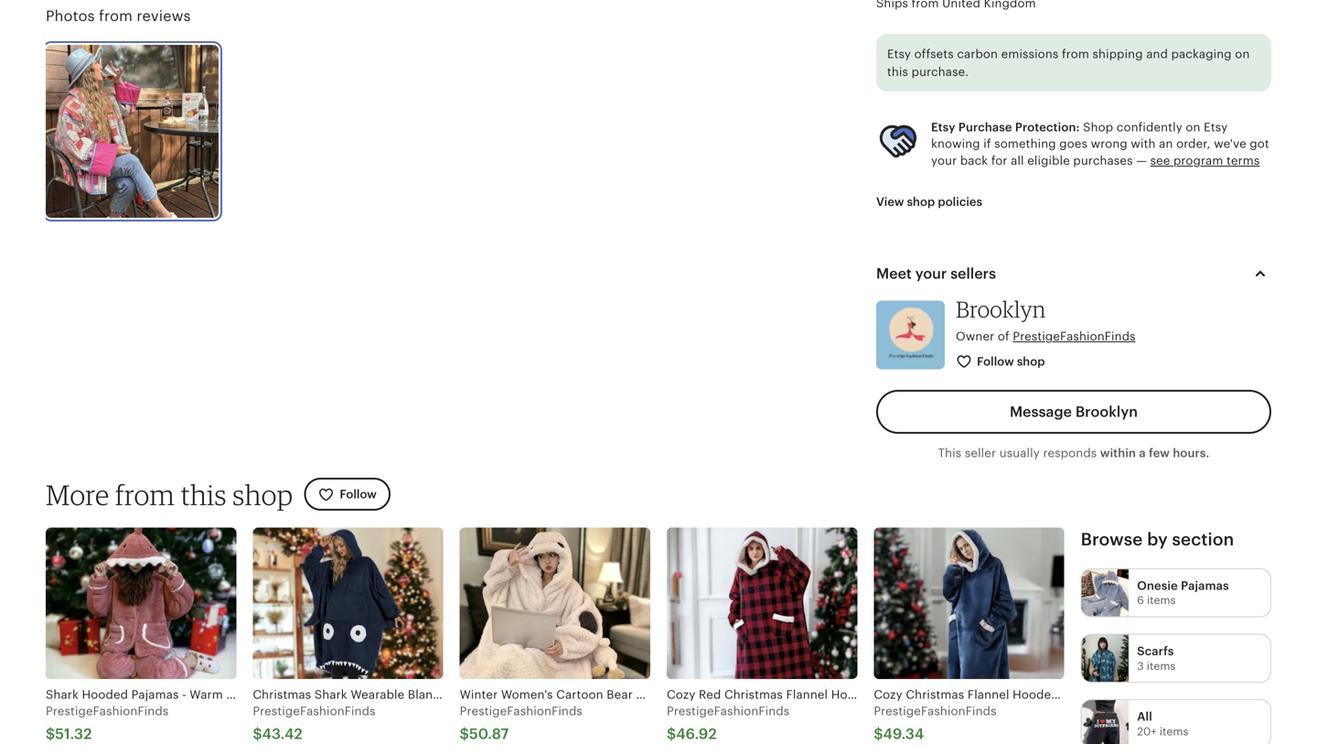Task type: locate. For each thing, give the bounding box(es) containing it.
your inside meet your sellers dropdown button
[[916, 265, 948, 282]]

etsy left offsets
[[888, 47, 912, 61]]

prestigefashionfinds up the 50.87
[[460, 704, 583, 718]]

$ inside prestigefashionfinds $ 50.87
[[460, 726, 469, 742]]

back
[[961, 154, 989, 167]]

0 vertical spatial items
[[1148, 594, 1177, 607]]

$ for 46.92
[[667, 726, 677, 742]]

$
[[46, 726, 55, 742], [253, 726, 262, 742], [460, 726, 469, 742], [667, 726, 677, 742], [874, 726, 884, 742]]

sellers
[[951, 265, 997, 282]]

0 vertical spatial shop
[[908, 195, 936, 209]]

0 horizontal spatial etsy
[[888, 47, 912, 61]]

46.92
[[677, 726, 717, 742]]

1 vertical spatial brooklyn
[[1076, 404, 1139, 420]]

etsy for etsy purchase protection:
[[932, 120, 956, 134]]

your inside shop confidently on etsy knowing if something goes wrong with an order, we've got your back for all eligible purchases —
[[932, 154, 958, 167]]

20+
[[1138, 725, 1157, 738]]

etsy
[[888, 47, 912, 61], [932, 120, 956, 134], [1205, 120, 1229, 134]]

0 vertical spatial on
[[1236, 47, 1251, 61]]

got
[[1251, 137, 1270, 151]]

1 vertical spatial items
[[1148, 660, 1176, 672]]

0 vertical spatial follow
[[978, 355, 1015, 368]]

an
[[1160, 137, 1174, 151]]

onesie pajamas 6 items
[[1138, 579, 1230, 607]]

$ for 49.34
[[874, 726, 884, 742]]

follow inside button
[[978, 355, 1015, 368]]

knowing
[[932, 137, 981, 151]]

shop inside button
[[908, 195, 936, 209]]

brooklyn up within
[[1076, 404, 1139, 420]]

1 vertical spatial follow
[[340, 488, 377, 501]]

1 vertical spatial on
[[1187, 120, 1201, 134]]

etsy up knowing
[[932, 120, 956, 134]]

brooklyn inside the brooklyn owner of prestigefashionfinds
[[956, 295, 1047, 322]]

items down onesie
[[1148, 594, 1177, 607]]

from
[[99, 8, 133, 24], [1063, 47, 1090, 61], [115, 478, 175, 511]]

message brooklyn
[[1010, 404, 1139, 420]]

1 horizontal spatial follow
[[978, 355, 1015, 368]]

etsy inside etsy offsets carbon emissions from shipping and packaging on this purchase.
[[888, 47, 912, 61]]

$ inside prestigefashionfinds $ 43.42
[[253, 726, 262, 742]]

—
[[1137, 154, 1148, 167]]

1 vertical spatial this
[[181, 478, 227, 511]]

section
[[1173, 530, 1235, 549]]

reviews
[[137, 8, 191, 24]]

responds
[[1044, 446, 1098, 460]]

1 horizontal spatial this
[[888, 65, 909, 79]]

shop
[[908, 195, 936, 209], [1018, 355, 1046, 368], [233, 478, 293, 511]]

prestigefashionfinds
[[1014, 330, 1136, 343], [46, 704, 169, 718], [253, 704, 376, 718], [460, 704, 583, 718], [667, 704, 790, 718], [874, 704, 997, 718]]

pajamas
[[1182, 579, 1230, 593]]

brooklyn up of
[[956, 295, 1047, 322]]

brooklyn owner of prestigefashionfinds
[[956, 295, 1136, 343]]

from for more from this shop
[[115, 478, 175, 511]]

0 vertical spatial brooklyn
[[956, 295, 1047, 322]]

etsy inside shop confidently on etsy knowing if something goes wrong with an order, we've got your back for all eligible purchases —
[[1205, 120, 1229, 134]]

2 vertical spatial shop
[[233, 478, 293, 511]]

43.42
[[262, 726, 303, 742]]

items
[[1148, 594, 1177, 607], [1148, 660, 1176, 672], [1160, 725, 1189, 738]]

seller
[[965, 446, 997, 460]]

see more listings in the all section image
[[1082, 700, 1130, 744]]

wrong
[[1092, 137, 1128, 151]]

we've
[[1215, 137, 1247, 151]]

packaging
[[1172, 47, 1233, 61]]

emissions
[[1002, 47, 1059, 61]]

items down scarfs
[[1148, 660, 1176, 672]]

of
[[998, 330, 1010, 343]]

etsy for etsy offsets carbon emissions from shipping and packaging on this purchase.
[[888, 47, 912, 61]]

5 $ from the left
[[874, 726, 884, 742]]

0 vertical spatial your
[[932, 154, 958, 167]]

shop left follow button
[[233, 478, 293, 511]]

prestigefashionfinds up 43.42 on the bottom left
[[253, 704, 376, 718]]

this seller usually responds within a few hours.
[[939, 446, 1210, 460]]

photos from reviews
[[46, 8, 191, 24]]

few
[[1150, 446, 1171, 460]]

follow inside button
[[340, 488, 377, 501]]

1 vertical spatial your
[[916, 265, 948, 282]]

0 vertical spatial from
[[99, 8, 133, 24]]

0 vertical spatial this
[[888, 65, 909, 79]]

order,
[[1177, 137, 1211, 151]]

shop inside button
[[1018, 355, 1046, 368]]

$ inside prestigefashionfinds $ 49.34
[[874, 726, 884, 742]]

from right more
[[115, 478, 175, 511]]

view
[[877, 195, 905, 209]]

view shop policies button
[[863, 185, 997, 219]]

prestigefashionfinds up 51.32
[[46, 704, 169, 718]]

your right the meet at top
[[916, 265, 948, 282]]

1 horizontal spatial brooklyn
[[1076, 404, 1139, 420]]

offsets
[[915, 47, 954, 61]]

prestigefashionfinds $ 51.32
[[46, 704, 169, 742]]

prestigefashionfinds for 49.34
[[874, 704, 997, 718]]

4 $ from the left
[[667, 726, 677, 742]]

shop
[[1084, 120, 1114, 134]]

shop down the brooklyn owner of prestigefashionfinds
[[1018, 355, 1046, 368]]

message
[[1010, 404, 1073, 420]]

items inside scarfs 3 items
[[1148, 660, 1176, 672]]

prestigefashionfinds up the 49.34
[[874, 704, 997, 718]]

see more listings in the onesie pajamas section image
[[1082, 569, 1130, 617]]

1 vertical spatial shop
[[1018, 355, 1046, 368]]

$ for 43.42
[[253, 726, 262, 742]]

1 horizontal spatial shop
[[908, 195, 936, 209]]

shop right view
[[908, 195, 936, 209]]

1 $ from the left
[[46, 726, 55, 742]]

for
[[992, 154, 1008, 167]]

hours.
[[1174, 446, 1210, 460]]

1 horizontal spatial etsy
[[932, 120, 956, 134]]

2 vertical spatial from
[[115, 478, 175, 511]]

etsy purchase protection:
[[932, 120, 1081, 134]]

on
[[1236, 47, 1251, 61], [1187, 120, 1201, 134]]

brooklyn
[[956, 295, 1047, 322], [1076, 404, 1139, 420]]

prestigefashionfinds for 50.87
[[460, 704, 583, 718]]

etsy up we've
[[1205, 120, 1229, 134]]

from right photos
[[99, 8, 133, 24]]

prestigefashionfinds up 46.92
[[667, 704, 790, 718]]

all 20+ items
[[1138, 710, 1189, 738]]

51.32
[[55, 726, 92, 742]]

cozy red christmas flannel hooded blanket, oversized warm couples pullover sweatshirt, perfect winter comfort gift for him and her image
[[667, 528, 858, 679]]

0 horizontal spatial brooklyn
[[956, 295, 1047, 322]]

1 horizontal spatial on
[[1236, 47, 1251, 61]]

$ inside prestigefashionfinds $ 51.32
[[46, 726, 55, 742]]

shipping
[[1093, 47, 1144, 61]]

2 horizontal spatial etsy
[[1205, 120, 1229, 134]]

3 $ from the left
[[460, 726, 469, 742]]

this
[[888, 65, 909, 79], [181, 478, 227, 511]]

prestigefashionfinds for 46.92
[[667, 704, 790, 718]]

prestigefashionfinds down meet your sellers dropdown button
[[1014, 330, 1136, 343]]

2 horizontal spatial shop
[[1018, 355, 1046, 368]]

something
[[995, 137, 1057, 151]]

2 $ from the left
[[253, 726, 262, 742]]

prestigefashionfinds for 43.42
[[253, 704, 376, 718]]

0 horizontal spatial follow
[[340, 488, 377, 501]]

photos
[[46, 8, 95, 24]]

cozy christmas flannel hooded blanket, oversized warm couples pullover sweatshirt, perfect winter comfort gift for him and her image
[[874, 528, 1065, 679]]

your down knowing
[[932, 154, 958, 167]]

items for scarfs
[[1148, 660, 1176, 672]]

1 vertical spatial from
[[1063, 47, 1090, 61]]

follow
[[978, 355, 1015, 368], [340, 488, 377, 501]]

0 horizontal spatial shop
[[233, 478, 293, 511]]

items inside all 20+ items
[[1160, 725, 1189, 738]]

2 vertical spatial items
[[1160, 725, 1189, 738]]

winter women's cartoon bear pajama nightgown, long sleeve hooded oversized night-robe, wearable blanket hoodie, christmas gift image
[[460, 528, 651, 679]]

$ for 50.87
[[460, 726, 469, 742]]

$ inside prestigefashionfinds $ 46.92
[[667, 726, 677, 742]]

0 horizontal spatial on
[[1187, 120, 1201, 134]]

from left shipping
[[1063, 47, 1090, 61]]

items right 20+
[[1160, 725, 1189, 738]]

on right packaging
[[1236, 47, 1251, 61]]

on up order,
[[1187, 120, 1201, 134]]



Task type: vqa. For each thing, say whether or not it's contained in the screenshot.
5th $ from the right
yes



Task type: describe. For each thing, give the bounding box(es) containing it.
more from this shop
[[46, 478, 293, 511]]

follow shop
[[978, 355, 1046, 368]]

see
[[1151, 154, 1171, 167]]

prestigefashionfinds $ 46.92
[[667, 704, 790, 742]]

browse by section
[[1082, 530, 1235, 549]]

3
[[1138, 660, 1145, 672]]

50.87
[[469, 726, 509, 742]]

prestigefashionfinds link
[[1014, 330, 1136, 343]]

meet your sellers button
[[860, 251, 1289, 295]]

and
[[1147, 47, 1169, 61]]

purchase.
[[912, 65, 969, 79]]

if
[[984, 137, 992, 151]]

from inside etsy offsets carbon emissions from shipping and packaging on this purchase.
[[1063, 47, 1090, 61]]

christmas shark wearable blanket hoodie - comfy cartoon animal pajamas, cozy & funny couple sleepwear, extended hooded quirky christmas gift image
[[253, 528, 444, 679]]

program
[[1174, 154, 1224, 167]]

prestigefashionfinds inside the brooklyn owner of prestigefashionfinds
[[1014, 330, 1136, 343]]

this inside etsy offsets carbon emissions from shipping and packaging on this purchase.
[[888, 65, 909, 79]]

prestigefashionfinds $ 49.34
[[874, 704, 997, 742]]

all
[[1012, 154, 1025, 167]]

6
[[1138, 594, 1145, 607]]

onesie
[[1138, 579, 1179, 593]]

brooklyn inside the message brooklyn button
[[1076, 404, 1139, 420]]

etsy offsets carbon emissions from shipping and packaging on this purchase.
[[888, 47, 1251, 79]]

from for photos from reviews
[[99, 8, 133, 24]]

message brooklyn button
[[877, 390, 1272, 434]]

see program terms
[[1151, 154, 1261, 167]]

shop for follow
[[1018, 355, 1046, 368]]

carbon
[[958, 47, 999, 61]]

$ for 51.32
[[46, 726, 55, 742]]

prestigefashionfinds $ 43.42
[[253, 704, 376, 742]]

brooklyn image
[[877, 301, 945, 369]]

shop confidently on etsy knowing if something goes wrong with an order, we've got your back for all eligible purchases —
[[932, 120, 1270, 167]]

items for all
[[1160, 725, 1189, 738]]

with
[[1132, 137, 1157, 151]]

see program terms link
[[1151, 154, 1261, 167]]

scarfs
[[1138, 644, 1175, 658]]

49.34
[[884, 726, 925, 742]]

all
[[1138, 710, 1153, 724]]

a
[[1140, 446, 1147, 460]]

see more listings in the scarfs section image
[[1082, 635, 1130, 682]]

meet your sellers
[[877, 265, 997, 282]]

0 horizontal spatial this
[[181, 478, 227, 511]]

on inside etsy offsets carbon emissions from shipping and packaging on this purchase.
[[1236, 47, 1251, 61]]

confidently
[[1117, 120, 1183, 134]]

purchase
[[959, 120, 1013, 134]]

items inside onesie pajamas 6 items
[[1148, 594, 1177, 607]]

shark hooded pajamas - warm & cozy winter sleepwear, oversized fleece, perfect holiday present, couple christmas quirky gift image
[[46, 528, 236, 679]]

shop for view
[[908, 195, 936, 209]]

by
[[1148, 530, 1169, 549]]

usually
[[1000, 446, 1041, 460]]

prestigefashionfinds $ 50.87
[[460, 704, 583, 742]]

purchases
[[1074, 154, 1134, 167]]

within
[[1101, 446, 1137, 460]]

terms
[[1227, 154, 1261, 167]]

owner
[[956, 330, 995, 343]]

follow button
[[304, 478, 391, 511]]

eligible
[[1028, 154, 1071, 167]]

more
[[46, 478, 109, 511]]

prestigefashionfinds for 51.32
[[46, 704, 169, 718]]

on inside shop confidently on etsy knowing if something goes wrong with an order, we've got your back for all eligible purchases —
[[1187, 120, 1201, 134]]

follow shop button
[[943, 345, 1061, 379]]

view shop policies
[[877, 195, 983, 209]]

policies
[[939, 195, 983, 209]]

protection:
[[1016, 120, 1081, 134]]

browse
[[1082, 530, 1144, 549]]

meet
[[877, 265, 912, 282]]

goes
[[1060, 137, 1088, 151]]

scarfs 3 items
[[1138, 644, 1176, 672]]

this
[[939, 446, 962, 460]]

follow for follow
[[340, 488, 377, 501]]

follow for follow shop
[[978, 355, 1015, 368]]



